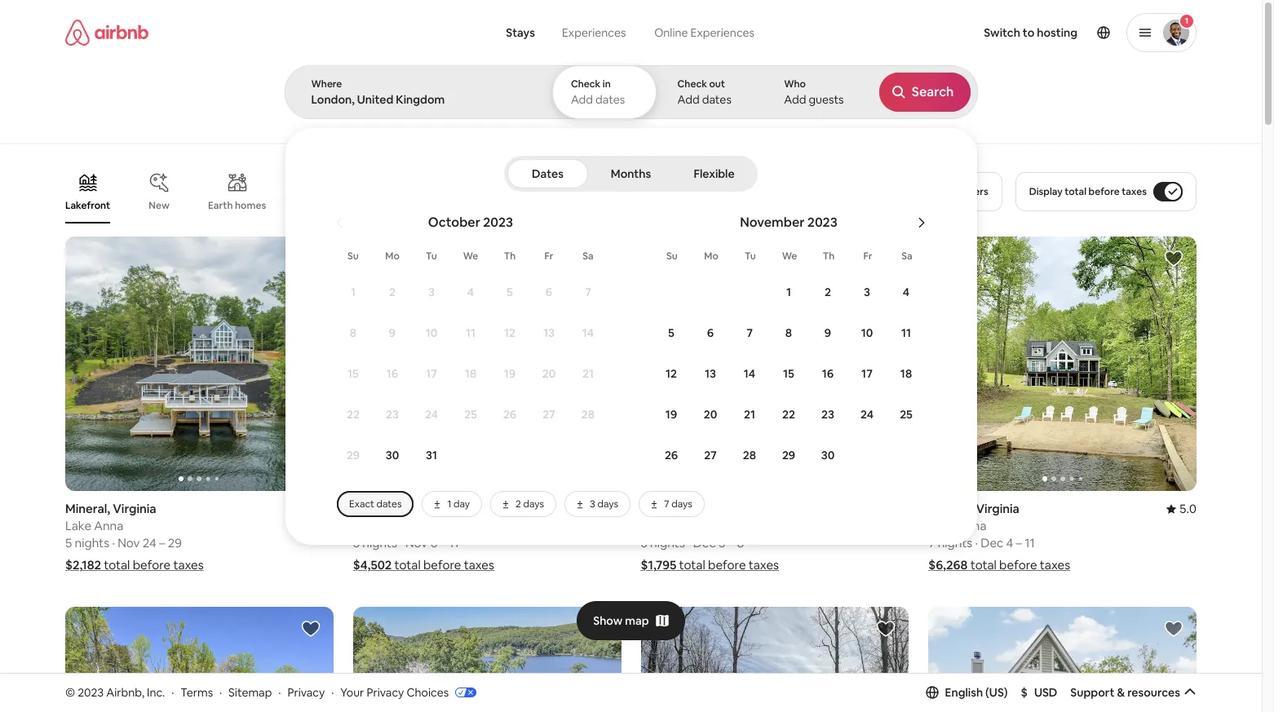 Task type: locate. For each thing, give the bounding box(es) containing it.
1 horizontal spatial 10
[[862, 326, 874, 340]]

1 horizontal spatial 3 button
[[848, 273, 887, 312]]

0 vertical spatial 5 button
[[491, 273, 530, 312]]

switch to hosting
[[985, 25, 1078, 40]]

– for $6,268
[[1017, 536, 1023, 551]]

1 horizontal spatial 15 button
[[770, 354, 809, 393]]

1 horizontal spatial 28 button
[[731, 436, 770, 475]]

terms
[[181, 685, 213, 700]]

before right display
[[1089, 185, 1120, 198]]

4 – from the left
[[1017, 536, 1023, 551]]

tu down october on the left top
[[426, 250, 437, 263]]

1 1 button from the left
[[334, 273, 373, 312]]

11 inside mineral, virginia lake anna 7 nights · dec 4 – 11 $6,268 total before taxes
[[1025, 536, 1036, 551]]

8 button
[[334, 313, 373, 353], [770, 313, 809, 353]]

2 vertical spatial 6
[[431, 536, 438, 551]]

experiences right online
[[691, 25, 755, 40]]

1 horizontal spatial privacy
[[367, 685, 404, 700]]

5 inside mineral, virginia lake anna 5 nights · nov 24 – 29 $2,182 total before taxes
[[65, 536, 72, 551]]

nights inside "mineral, virginia lake anna 5 nights · nov 6 – 11 $4,502 total before taxes"
[[363, 536, 397, 551]]

lake down the maryland
[[711, 519, 737, 534]]

3 lake from the left
[[711, 519, 737, 534]]

· inside mineral, virginia lake anna 7 nights · dec 4 – 11 $6,268 total before taxes
[[976, 536, 979, 551]]

2 18 from the left
[[901, 366, 913, 381]]

days for 3 days
[[598, 498, 619, 511]]

add inside check out add dates
[[678, 92, 700, 107]]

0 vertical spatial 28
[[582, 407, 595, 422]]

tab list
[[508, 156, 755, 192]]

2 horizontal spatial virginia
[[977, 501, 1020, 517]]

anna inside mineral, virginia lake anna 5 nights · nov 24 – 29 $2,182 total before taxes
[[94, 519, 123, 534]]

1 16 from the left
[[387, 366, 398, 381]]

1 10 from the left
[[426, 326, 438, 340]]

1 vertical spatial 27
[[705, 448, 717, 463]]

20 button
[[530, 354, 569, 393], [691, 395, 731, 434]]

9 button
[[373, 313, 412, 353], [809, 313, 848, 353]]

0 horizontal spatial mineral,
[[65, 501, 110, 517]]

nov inside mineral, virginia lake anna 5 nights · nov 24 – 29 $2,182 total before taxes
[[118, 536, 140, 551]]

lake down exact
[[353, 519, 379, 534]]

taxes inside mineral, virginia lake anna 5 nights · nov 24 – 29 $2,182 total before taxes
[[173, 558, 204, 573]]

1 2 button from the left
[[373, 273, 412, 312]]

0 horizontal spatial dec
[[694, 536, 716, 551]]

th
[[504, 250, 516, 263], [823, 250, 835, 263]]

25 button
[[451, 395, 491, 434], [887, 395, 926, 434]]

deep
[[641, 519, 672, 534]]

2 horizontal spatial 2
[[825, 285, 832, 300]]

1 add to wishlist: mineral, virginia image from the left
[[589, 249, 608, 269]]

©
[[65, 685, 75, 700]]

1 vertical spatial 13
[[705, 366, 717, 381]]

nov for 6
[[406, 536, 428, 551]]

&
[[1118, 685, 1126, 700]]

nights down deep
[[651, 536, 685, 551]]

1 privacy from the left
[[288, 685, 325, 700]]

23 button
[[373, 395, 412, 434], [809, 395, 848, 434]]

where
[[311, 78, 342, 91]]

0 horizontal spatial 25
[[465, 407, 477, 422]]

tab list inside stays tab panel
[[508, 156, 755, 192]]

1 9 from the left
[[389, 326, 396, 340]]

2 23 button from the left
[[809, 395, 848, 434]]

24 button
[[412, 395, 451, 434], [848, 395, 887, 434]]

5.0
[[604, 501, 622, 517], [1180, 501, 1197, 517]]

nights inside mineral, virginia lake anna 7 nights · dec 4 – 11 $6,268 total before taxes
[[938, 536, 973, 551]]

1 lake from the left
[[65, 519, 91, 534]]

taxes inside "mineral, virginia lake anna 5 nights · nov 6 – 11 $4,502 total before taxes"
[[464, 558, 495, 573]]

1 vertical spatial 14
[[744, 366, 756, 381]]

1 3 button from the left
[[412, 273, 451, 312]]

0 horizontal spatial th
[[504, 250, 516, 263]]

1 17 from the left
[[426, 366, 437, 381]]

2 22 from the left
[[783, 407, 796, 422]]

17 button
[[412, 354, 451, 393], [848, 354, 887, 393]]

16 for second 16 button from left
[[823, 366, 834, 381]]

add down who
[[785, 92, 807, 107]]

2 5.0 from the left
[[1180, 501, 1197, 517]]

dates for check out add dates
[[703, 92, 732, 107]]

2 horizontal spatial 8
[[786, 326, 793, 340]]

1 30 button from the left
[[373, 436, 412, 475]]

– inside "mineral, virginia lake anna 5 nights · nov 6 – 11 $4,502 total before taxes"
[[440, 536, 446, 551]]

5 inside "mineral, virginia lake anna 5 nights · nov 6 – 11 $4,502 total before taxes"
[[353, 536, 360, 551]]

1 we from the left
[[463, 250, 479, 263]]

0 horizontal spatial 8
[[350, 326, 357, 340]]

1 8 button from the left
[[334, 313, 373, 353]]

19
[[504, 366, 516, 381], [666, 407, 678, 422]]

days left mchenry,
[[598, 498, 619, 511]]

1 25 from the left
[[465, 407, 477, 422]]

2 4 button from the left
[[887, 273, 926, 312]]

2 nights from the left
[[363, 536, 397, 551]]

privacy left your
[[288, 685, 325, 700]]

0 vertical spatial 12
[[504, 326, 516, 340]]

1 18 from the left
[[465, 366, 477, 381]]

0 horizontal spatial 20 button
[[530, 354, 569, 393]]

1 horizontal spatial 19 button
[[652, 395, 691, 434]]

25
[[465, 407, 477, 422], [900, 407, 913, 422]]

3 inside mchenry, maryland deep creek lake 5 nights · dec 3 – 8 $1,795 total before taxes
[[719, 536, 726, 551]]

1 day
[[448, 498, 470, 511]]

1 vertical spatial 27 button
[[691, 436, 731, 475]]

1 25 button from the left
[[451, 395, 491, 434]]

16 button
[[373, 354, 412, 393], [809, 354, 848, 393]]

total inside mineral, virginia lake anna 7 nights · dec 4 – 11 $6,268 total before taxes
[[971, 558, 997, 573]]

3 – from the left
[[729, 536, 735, 551]]

dates inside check out add dates
[[703, 92, 732, 107]]

0 horizontal spatial privacy
[[288, 685, 325, 700]]

20
[[543, 366, 556, 381], [704, 407, 718, 422]]

0 horizontal spatial 8 button
[[334, 313, 373, 353]]

check out add dates
[[678, 78, 732, 107]]

– for $2,182
[[159, 536, 165, 551]]

0 horizontal spatial 23
[[386, 407, 399, 422]]

mineral, up $6,268
[[929, 501, 974, 517]]

before inside mineral, virginia lake anna 7 nights · dec 4 – 11 $6,268 total before taxes
[[1000, 558, 1038, 573]]

what can we help you find? tab list
[[493, 16, 640, 49]]

dates down in
[[596, 92, 625, 107]]

– inside mineral, virginia lake anna 7 nights · dec 4 – 11 $6,268 total before taxes
[[1017, 536, 1023, 551]]

1 horizontal spatial 27
[[705, 448, 717, 463]]

1 vertical spatial 28
[[743, 448, 757, 463]]

2 30 button from the left
[[809, 436, 848, 475]]

check for check in add dates
[[571, 78, 601, 91]]

none search field containing october 2023
[[284, 0, 1275, 545]]

earth
[[208, 199, 233, 212]]

0 vertical spatial 19 button
[[491, 354, 530, 393]]

1 4 button from the left
[[451, 273, 491, 312]]

1 experiences from the left
[[562, 25, 626, 40]]

add to wishlist: bumpass, virginia image
[[301, 620, 321, 639]]

add inside check in add dates
[[571, 92, 593, 107]]

2 button for october 2023
[[373, 273, 412, 312]]

2 tu from the left
[[745, 250, 757, 263]]

27 for the top 27 button
[[543, 407, 556, 422]]

Where field
[[311, 92, 525, 107]]

4 button for november 2023
[[887, 273, 926, 312]]

6 inside "mineral, virginia lake anna 5 nights · nov 6 – 11 $4,502 total before taxes"
[[431, 536, 438, 551]]

2 anna from the left
[[382, 519, 411, 534]]

map
[[625, 613, 649, 628]]

before inside "mineral, virginia lake anna 5 nights · nov 6 – 11 $4,502 total before taxes"
[[424, 558, 462, 573]]

homes
[[235, 199, 266, 212]]

2023 right ©
[[78, 685, 104, 700]]

0 horizontal spatial 29
[[168, 536, 182, 551]]

mineral, virginia lake anna 7 nights · dec 4 – 11 $6,268 total before taxes
[[929, 501, 1071, 573]]

add to wishlist: swanton, maryland image
[[1165, 620, 1184, 639]]

th down october 2023
[[504, 250, 516, 263]]

6
[[546, 285, 553, 300], [708, 326, 714, 340], [431, 536, 438, 551]]

6 button
[[530, 273, 569, 312], [691, 313, 731, 353]]

0 horizontal spatial 17 button
[[412, 354, 451, 393]]

1 15 from the left
[[348, 366, 359, 381]]

2 mo from the left
[[705, 250, 719, 263]]

lake inside mchenry, maryland deep creek lake 5 nights · dec 3 – 8 $1,795 total before taxes
[[711, 519, 737, 534]]

0 horizontal spatial 24
[[143, 536, 156, 551]]

lake inside mineral, virginia lake anna 7 nights · dec 4 – 11 $6,268 total before taxes
[[929, 519, 955, 534]]

5.0 for mineral, virginia lake anna 7 nights · dec 4 – 11 $6,268 total before taxes
[[1180, 501, 1197, 517]]

1 horizontal spatial add
[[678, 92, 700, 107]]

anna inside mineral, virginia lake anna 7 nights · dec 4 – 11 $6,268 total before taxes
[[958, 519, 987, 534]]

25 for second 25 button from the right
[[465, 407, 477, 422]]

$ usd
[[1022, 685, 1058, 700]]

we down october 2023
[[463, 250, 479, 263]]

1 11 button from the left
[[451, 313, 491, 353]]

before right $6,268
[[1000, 558, 1038, 573]]

show
[[594, 613, 623, 628]]

online experiences link
[[640, 16, 769, 49]]

–
[[159, 536, 165, 551], [440, 536, 446, 551], [729, 536, 735, 551], [1017, 536, 1023, 551]]

0 horizontal spatial 28 button
[[569, 395, 608, 434]]

0 horizontal spatial 1 button
[[334, 273, 373, 312]]

1 horizontal spatial 20 button
[[691, 395, 731, 434]]

2 1 button from the left
[[770, 273, 809, 312]]

– inside mchenry, maryland deep creek lake 5 nights · dec 3 – 8 $1,795 total before taxes
[[729, 536, 735, 551]]

15 for first 15 button
[[348, 366, 359, 381]]

10
[[426, 326, 438, 340], [862, 326, 874, 340]]

total
[[1065, 185, 1087, 198], [104, 558, 130, 573], [395, 558, 421, 573], [680, 558, 706, 573], [971, 558, 997, 573]]

1 horizontal spatial 18 button
[[887, 354, 926, 393]]

1 18 button from the left
[[451, 354, 491, 393]]

4 for october 2023
[[468, 285, 474, 300]]

0 horizontal spatial 23 button
[[373, 395, 412, 434]]

check inside check in add dates
[[571, 78, 601, 91]]

1 5.0 from the left
[[604, 501, 622, 517]]

18
[[465, 366, 477, 381], [901, 366, 913, 381]]

0 horizontal spatial 29 button
[[334, 436, 373, 475]]

12 for right "12" button
[[666, 366, 677, 381]]

1 horizontal spatial 15
[[784, 366, 795, 381]]

2 15 from the left
[[784, 366, 795, 381]]

21
[[583, 366, 594, 381], [744, 407, 756, 422]]

0 horizontal spatial 20
[[543, 366, 556, 381]]

1 check from the left
[[571, 78, 601, 91]]

22 for 1st "22" button from right
[[783, 407, 796, 422]]

total right $1,795 at right
[[680, 558, 706, 573]]

experiences inside button
[[562, 25, 626, 40]]

3 nights from the left
[[651, 536, 685, 551]]

0 horizontal spatial 17
[[426, 366, 437, 381]]

1 horizontal spatial dec
[[981, 536, 1004, 551]]

2 17 from the left
[[862, 366, 873, 381]]

add down experiences button
[[571, 92, 593, 107]]

17 for 1st 17 button from the right
[[862, 366, 873, 381]]

before inside mineral, virginia lake anna 5 nights · nov 24 – 29 $2,182 total before taxes
[[133, 558, 171, 573]]

before down 1 day
[[424, 558, 462, 573]]

1 horizontal spatial 2023
[[483, 214, 514, 231]]

total inside mineral, virginia lake anna 5 nights · nov 24 – 29 $2,182 total before taxes
[[104, 558, 130, 573]]

2023 right 'november'
[[808, 214, 838, 231]]

0 horizontal spatial 18 button
[[451, 354, 491, 393]]

1 – from the left
[[159, 536, 165, 551]]

online
[[655, 25, 689, 40]]

17 for first 17 button
[[426, 366, 437, 381]]

21 for the right the 21 button
[[744, 407, 756, 422]]

18 for 2nd 18 button from left
[[901, 366, 913, 381]]

virginia inside "mineral, virginia lake anna 5 nights · nov 6 – 11 $4,502 total before taxes"
[[401, 501, 444, 517]]

10 for first 10 button from the right
[[862, 326, 874, 340]]

support & resources button
[[1071, 685, 1197, 700]]

nights inside mineral, virginia lake anna 5 nights · nov 24 – 29 $2,182 total before taxes
[[75, 536, 109, 551]]

0 horizontal spatial dates
[[377, 498, 402, 511]]

2 9 button from the left
[[809, 313, 848, 353]]

– inside mineral, virginia lake anna 5 nights · nov 24 – 29 $2,182 total before taxes
[[159, 536, 165, 551]]

2 22 button from the left
[[770, 395, 809, 434]]

virginia inside mineral, virginia lake anna 7 nights · dec 4 – 11 $6,268 total before taxes
[[977, 501, 1020, 517]]

0 horizontal spatial 3 button
[[412, 273, 451, 312]]

1 vertical spatial 20
[[704, 407, 718, 422]]

total for mineral, virginia lake anna 5 nights · nov 6 – 11 $4,502 total before taxes
[[395, 558, 421, 573]]

3 virginia from the left
[[977, 501, 1020, 517]]

1 horizontal spatial mineral,
[[353, 501, 398, 517]]

1 su from the left
[[348, 250, 359, 263]]

nights up $6,268
[[938, 536, 973, 551]]

2 3 button from the left
[[848, 273, 887, 312]]

1 add from the left
[[571, 92, 593, 107]]

·
[[112, 536, 115, 551], [400, 536, 403, 551], [688, 536, 691, 551], [976, 536, 979, 551], [172, 685, 174, 700], [220, 685, 222, 700], [279, 685, 281, 700], [332, 685, 334, 700]]

7 button
[[569, 273, 608, 312], [731, 313, 770, 353]]

1 vertical spatial 26 button
[[652, 436, 691, 475]]

1 button
[[334, 273, 373, 312], [770, 273, 809, 312]]

8 inside mchenry, maryland deep creek lake 5 nights · dec 3 – 8 $1,795 total before taxes
[[737, 536, 745, 551]]

add for check in add dates
[[571, 92, 593, 107]]

check for check out add dates
[[678, 78, 708, 91]]

7 inside mineral, virginia lake anna 7 nights · dec 4 – 11 $6,268 total before taxes
[[929, 536, 936, 551]]

before down the maryland
[[708, 558, 746, 573]]

4 inside mineral, virginia lake anna 7 nights · dec 4 – 11 $6,268 total before taxes
[[1007, 536, 1014, 551]]

2 add from the left
[[678, 92, 700, 107]]

0 horizontal spatial 10
[[426, 326, 438, 340]]

check left out at right top
[[678, 78, 708, 91]]

5.0 out of 5 average rating image
[[1167, 501, 1197, 517]]

taxes inside mineral, virginia lake anna 7 nights · dec 4 – 11 $6,268 total before taxes
[[1041, 558, 1071, 573]]

1 vertical spatial 19 button
[[652, 395, 691, 434]]

1 nights from the left
[[75, 536, 109, 551]]

2 23 from the left
[[822, 407, 835, 422]]

total inside "mineral, virginia lake anna 5 nights · nov 6 – 11 $4,502 total before taxes"
[[395, 558, 421, 573]]

dates down out at right top
[[703, 92, 732, 107]]

16 for 1st 16 button
[[387, 366, 398, 381]]

1 horizontal spatial dates
[[596, 92, 625, 107]]

group
[[65, 160, 918, 224], [65, 237, 334, 492], [353, 237, 622, 492], [641, 237, 909, 492], [929, 237, 1275, 492], [65, 608, 334, 713], [353, 608, 622, 713], [641, 608, 909, 713], [929, 608, 1197, 713]]

1 mineral, from the left
[[65, 501, 110, 517]]

5
[[507, 285, 513, 300], [669, 326, 675, 340], [65, 536, 72, 551], [353, 536, 360, 551], [641, 536, 648, 551]]

2 2 button from the left
[[809, 273, 848, 312]]

1 horizontal spatial 30
[[822, 448, 835, 463]]

5 inside mchenry, maryland deep creek lake 5 nights · dec 3 – 8 $1,795 total before taxes
[[641, 536, 648, 551]]

2 horizontal spatial add
[[785, 92, 807, 107]]

mineral, up $2,182
[[65, 501, 110, 517]]

14 for 14 button to the bottom
[[744, 366, 756, 381]]

26
[[504, 407, 517, 422], [665, 448, 678, 463]]

0 vertical spatial 12 button
[[491, 313, 530, 353]]

2 8 button from the left
[[770, 313, 809, 353]]

earth homes
[[208, 199, 266, 212]]

0 vertical spatial 14
[[583, 326, 594, 340]]

0 horizontal spatial sa
[[583, 250, 594, 263]]

$2,182
[[65, 558, 101, 573]]

experiences
[[562, 25, 626, 40], [691, 25, 755, 40]]

anna up $6,268
[[958, 519, 987, 534]]

hosting
[[1038, 25, 1078, 40]]

before right $2,182
[[133, 558, 171, 573]]

mineral, inside "mineral, virginia lake anna 5 nights · nov 6 – 11 $4,502 total before taxes"
[[353, 501, 398, 517]]

mineral, inside mineral, virginia lake anna 5 nights · nov 24 – 29 $2,182 total before taxes
[[65, 501, 110, 517]]

nights up $4,502 on the bottom left
[[363, 536, 397, 551]]

0 horizontal spatial mo
[[385, 250, 400, 263]]

3 days from the left
[[672, 498, 693, 511]]

tu
[[426, 250, 437, 263], [745, 250, 757, 263]]

0 horizontal spatial 2
[[389, 285, 396, 300]]

nights
[[75, 536, 109, 551], [363, 536, 397, 551], [651, 536, 685, 551], [938, 536, 973, 551]]

1 horizontal spatial mo
[[705, 250, 719, 263]]

13
[[544, 326, 555, 340], [705, 366, 717, 381]]

0 vertical spatial 27
[[543, 407, 556, 422]]

nights for $2,182
[[75, 536, 109, 551]]

days
[[524, 498, 544, 511], [598, 498, 619, 511], [672, 498, 693, 511]]

nov inside "mineral, virginia lake anna 5 nights · nov 6 – 11 $4,502 total before taxes"
[[406, 536, 428, 551]]

privacy link
[[288, 685, 325, 700]]

1 horizontal spatial 21
[[744, 407, 756, 422]]

2 th from the left
[[823, 250, 835, 263]]

mineral,
[[65, 501, 110, 517], [353, 501, 398, 517], [929, 501, 974, 517]]

fr
[[545, 250, 554, 263], [864, 250, 873, 263]]

virginia inside mineral, virginia lake anna 5 nights · nov 24 – 29 $2,182 total before taxes
[[113, 501, 156, 517]]

1 horizontal spatial 2 button
[[809, 273, 848, 312]]

0 vertical spatial 21
[[583, 366, 594, 381]]

9
[[389, 326, 396, 340], [825, 326, 832, 340]]

days up "creek"
[[672, 498, 693, 511]]

add to wishlist: mineral, virginia image for mineral, virginia lake anna 5 nights · nov 6 – 11 $4,502 total before taxes
[[589, 249, 608, 269]]

4 nights from the left
[[938, 536, 973, 551]]

8
[[350, 326, 357, 340], [786, 326, 793, 340], [737, 536, 745, 551]]

0 horizontal spatial 16
[[387, 366, 398, 381]]

4 button for october 2023
[[451, 273, 491, 312]]

0 horizontal spatial 30 button
[[373, 436, 412, 475]]

1 horizontal spatial 26 button
[[652, 436, 691, 475]]

before inside mchenry, maryland deep creek lake 5 nights · dec 3 – 8 $1,795 total before taxes
[[708, 558, 746, 573]]

1 horizontal spatial su
[[667, 250, 678, 263]]

experiences up in
[[562, 25, 626, 40]]

4 lake from the left
[[929, 519, 955, 534]]

we down november 2023
[[782, 250, 798, 263]]

taxes inside mchenry, maryland deep creek lake 5 nights · dec 3 – 8 $1,795 total before taxes
[[749, 558, 779, 573]]

4 button
[[451, 273, 491, 312], [887, 273, 926, 312]]

lake up $2,182
[[65, 519, 91, 534]]

5.0 out of 5 average rating image
[[591, 501, 622, 517]]

1 horizontal spatial 16 button
[[809, 354, 848, 393]]

15 for 2nd 15 button
[[784, 366, 795, 381]]

anna down exact dates
[[382, 519, 411, 534]]

None search field
[[284, 0, 1275, 545]]

before for mineral, virginia lake anna 7 nights · dec 4 – 11 $6,268 total before taxes
[[1000, 558, 1038, 573]]

2 horizontal spatial 2023
[[808, 214, 838, 231]]

total right $2,182
[[104, 558, 130, 573]]

add down online experiences
[[678, 92, 700, 107]]

· inside mchenry, maryland deep creek lake 5 nights · dec 3 – 8 $1,795 total before taxes
[[688, 536, 691, 551]]

check inside check out add dates
[[678, 78, 708, 91]]

29 button
[[334, 436, 373, 475], [770, 436, 809, 475]]

3 anna from the left
[[958, 519, 987, 534]]

3 mineral, from the left
[[929, 501, 974, 517]]

add for check out add dates
[[678, 92, 700, 107]]

0 vertical spatial 13
[[544, 326, 555, 340]]

mineral, up $4,502 on the bottom left
[[353, 501, 398, 517]]

1 30 from the left
[[386, 448, 399, 463]]

2 lake from the left
[[353, 519, 379, 534]]

total right $6,268
[[971, 558, 997, 573]]

lake inside "mineral, virginia lake anna 5 nights · nov 6 – 11 $4,502 total before taxes"
[[353, 519, 379, 534]]

su
[[348, 250, 359, 263], [667, 250, 678, 263]]

lake for mineral, virginia lake anna 7 nights · dec 4 – 11 $6,268 total before taxes
[[929, 519, 955, 534]]

2 horizontal spatial dates
[[703, 92, 732, 107]]

1 23 from the left
[[386, 407, 399, 422]]

total right $4,502 on the bottom left
[[395, 558, 421, 573]]

2 virginia from the left
[[401, 501, 444, 517]]

1 10 button from the left
[[412, 313, 451, 353]]

taxes inside "button"
[[1122, 185, 1148, 198]]

2 we from the left
[[782, 250, 798, 263]]

0 horizontal spatial 13
[[544, 326, 555, 340]]

privacy right your
[[367, 685, 404, 700]]

2 days from the left
[[598, 498, 619, 511]]

check in add dates
[[571, 78, 625, 107]]

1 vertical spatial 26
[[665, 448, 678, 463]]

1 22 from the left
[[347, 407, 360, 422]]

1 horizontal spatial check
[[678, 78, 708, 91]]

2 check from the left
[[678, 78, 708, 91]]

$1,795
[[641, 558, 677, 573]]

1 horizontal spatial sa
[[902, 250, 913, 263]]

1 horizontal spatial 6 button
[[691, 313, 731, 353]]

tab list containing dates
[[508, 156, 755, 192]]

0 horizontal spatial 21
[[583, 366, 594, 381]]

2 16 from the left
[[823, 366, 834, 381]]

4
[[468, 285, 474, 300], [903, 285, 910, 300], [1007, 536, 1014, 551]]

2023 right october on the left top
[[483, 214, 514, 231]]

0 horizontal spatial 2 button
[[373, 273, 412, 312]]

dates
[[596, 92, 625, 107], [703, 92, 732, 107], [377, 498, 402, 511]]

anna inside "mineral, virginia lake anna 5 nights · nov 6 – 11 $4,502 total before taxes"
[[382, 519, 411, 534]]

dec
[[694, 536, 716, 551], [981, 536, 1004, 551]]

1 24 button from the left
[[412, 395, 451, 434]]

total right display
[[1065, 185, 1087, 198]]

2 add to wishlist: mineral, virginia image from the left
[[1165, 249, 1184, 269]]

nights up $2,182
[[75, 536, 109, 551]]

add
[[571, 92, 593, 107], [678, 92, 700, 107], [785, 92, 807, 107]]

2 15 button from the left
[[770, 354, 809, 393]]

2 25 from the left
[[900, 407, 913, 422]]

2
[[389, 285, 396, 300], [825, 285, 832, 300], [516, 498, 521, 511]]

calendar application
[[304, 197, 1275, 517]]

0 horizontal spatial 2023
[[78, 685, 104, 700]]

0 horizontal spatial 22
[[347, 407, 360, 422]]

add to wishlist: mineral, virginia image
[[589, 249, 608, 269], [1165, 249, 1184, 269]]

days left 3 days
[[524, 498, 544, 511]]

0 vertical spatial 20
[[543, 366, 556, 381]]

3 add from the left
[[785, 92, 807, 107]]

30
[[386, 448, 399, 463], [822, 448, 835, 463]]

31
[[426, 448, 437, 463]]

0 horizontal spatial fr
[[545, 250, 554, 263]]

2 – from the left
[[440, 536, 446, 551]]

lake inside mineral, virginia lake anna 5 nights · nov 24 – 29 $2,182 total before taxes
[[65, 519, 91, 534]]

1 29 button from the left
[[334, 436, 373, 475]]

22 button
[[334, 395, 373, 434], [770, 395, 809, 434]]

dec inside mineral, virginia lake anna 7 nights · dec 4 – 11 $6,268 total before taxes
[[981, 536, 1004, 551]]

18 button
[[451, 354, 491, 393], [887, 354, 926, 393]]

before for mineral, virginia lake anna 5 nights · nov 24 – 29 $2,182 total before taxes
[[133, 558, 171, 573]]

0 horizontal spatial check
[[571, 78, 601, 91]]

exact
[[349, 498, 375, 511]]

anna up $2,182
[[94, 519, 123, 534]]

1 horizontal spatial 13
[[705, 366, 717, 381]]

check left in
[[571, 78, 601, 91]]

1 anna from the left
[[94, 519, 123, 534]]

1 nov from the left
[[118, 536, 140, 551]]

0 horizontal spatial 15
[[348, 366, 359, 381]]

1 horizontal spatial 9 button
[[809, 313, 848, 353]]

29
[[347, 448, 360, 463], [783, 448, 796, 463], [168, 536, 182, 551]]

dates inside check in add dates
[[596, 92, 625, 107]]

tu down 'november'
[[745, 250, 757, 263]]

2 25 button from the left
[[887, 395, 926, 434]]

lake up $6,268
[[929, 519, 955, 534]]

1 horizontal spatial 27 button
[[691, 436, 731, 475]]

9 for 2nd the 9 button from left
[[825, 326, 832, 340]]

0 horizontal spatial 9
[[389, 326, 396, 340]]

th down november 2023
[[823, 250, 835, 263]]

2 10 from the left
[[862, 326, 874, 340]]

18 for second 18 button from right
[[465, 366, 477, 381]]

new
[[149, 199, 170, 212]]

2 horizontal spatial 4
[[1007, 536, 1014, 551]]

1 horizontal spatial 10 button
[[848, 313, 887, 353]]

mchenry,
[[641, 501, 695, 517]]

dates right exact
[[377, 498, 402, 511]]

24 inside mineral, virginia lake anna 5 nights · nov 24 – 29 $2,182 total before taxes
[[143, 536, 156, 551]]

1 horizontal spatial 5.0
[[1180, 501, 1197, 517]]

mineral, inside mineral, virginia lake anna 7 nights · dec 4 – 11 $6,268 total before taxes
[[929, 501, 974, 517]]

1 button for october
[[334, 273, 373, 312]]

1 days from the left
[[524, 498, 544, 511]]



Task type: vqa. For each thing, say whether or not it's contained in the screenshot.


Task type: describe. For each thing, give the bounding box(es) containing it.
terms link
[[181, 685, 213, 700]]

add to wishlist: oakland, maryland image
[[589, 620, 608, 639]]

show map button
[[577, 601, 685, 640]]

guests
[[809, 92, 844, 107]]

total inside display total before taxes "button"
[[1065, 185, 1087, 198]]

airbnb,
[[106, 685, 144, 700]]

1 22 button from the left
[[334, 395, 373, 434]]

20 for 20 button to the top
[[543, 366, 556, 381]]

mineral, virginia lake anna 5 nights · nov 6 – 11 $4,502 total before taxes
[[353, 501, 495, 573]]

display
[[1030, 185, 1063, 198]]

© 2023 airbnb, inc. ·
[[65, 685, 174, 700]]

13 for the rightmost 13 button
[[705, 366, 717, 381]]

2 for october 2023
[[389, 285, 396, 300]]

nights inside mchenry, maryland deep creek lake 5 nights · dec 3 – 8 $1,795 total before taxes
[[651, 536, 685, 551]]

2 29 button from the left
[[770, 436, 809, 475]]

nov for 24
[[118, 536, 140, 551]]

november 2023
[[741, 214, 838, 231]]

creek
[[675, 519, 708, 534]]

mchenry, maryland deep creek lake 5 nights · dec 3 – 8 $1,795 total before taxes
[[641, 501, 779, 573]]

3 days
[[590, 498, 619, 511]]

12 for the topmost "12" button
[[504, 326, 516, 340]]

online experiences
[[655, 25, 755, 40]]

add to wishlist: mineral, virginia image for mineral, virginia lake anna 7 nights · dec 4 – 11 $6,268 total before taxes
[[1165, 249, 1184, 269]]

2023 for ©
[[78, 685, 104, 700]]

8 for 1st 8 button from left
[[350, 326, 357, 340]]

nights for $4,502
[[363, 536, 397, 551]]

dates
[[532, 167, 564, 181]]

2 30 from the left
[[822, 448, 835, 463]]

anna for $2,182
[[94, 519, 123, 534]]

20 for the rightmost 20 button
[[704, 407, 718, 422]]

· inside mineral, virginia lake anna 5 nights · nov 24 – 29 $2,182 total before taxes
[[112, 536, 115, 551]]

months button
[[592, 159, 671, 189]]

resources
[[1128, 685, 1181, 700]]

filters
[[961, 185, 989, 198]]

7 days
[[664, 498, 693, 511]]

13 for the top 13 button
[[544, 326, 555, 340]]

10 for 1st 10 button from the left
[[426, 326, 438, 340]]

5.0 for mineral, virginia lake anna 5 nights · nov 6 – 11 $4,502 total before taxes
[[604, 501, 622, 517]]

nights for $6,268
[[938, 536, 973, 551]]

0 horizontal spatial 19 button
[[491, 354, 530, 393]]

english (us) button
[[926, 685, 1009, 700]]

0 horizontal spatial 26 button
[[491, 395, 530, 434]]

1 horizontal spatial 7 button
[[731, 313, 770, 353]]

support & resources
[[1071, 685, 1181, 700]]

mineral, for mineral, virginia lake anna 5 nights · nov 24 – 29 $2,182 total before taxes
[[65, 501, 110, 517]]

support
[[1071, 685, 1115, 700]]

25 for 2nd 25 button from left
[[900, 407, 913, 422]]

lakefront
[[65, 199, 110, 212]]

stays
[[506, 25, 535, 40]]

terms · sitemap · privacy ·
[[181, 685, 334, 700]]

$6,268
[[929, 558, 968, 573]]

$
[[1022, 685, 1028, 700]]

mineral, for mineral, virginia lake anna 7 nights · dec 4 – 11 $6,268 total before taxes
[[929, 501, 974, 517]]

in
[[603, 78, 611, 91]]

0 horizontal spatial 26
[[504, 407, 517, 422]]

october
[[428, 214, 481, 231]]

2 17 button from the left
[[848, 354, 887, 393]]

1 tu from the left
[[426, 250, 437, 263]]

your privacy choices
[[341, 685, 449, 700]]

add inside the who add guests
[[785, 92, 807, 107]]

22 for 1st "22" button from the left
[[347, 407, 360, 422]]

2 10 button from the left
[[848, 313, 887, 353]]

0 horizontal spatial 21 button
[[569, 354, 608, 393]]

11 inside "mineral, virginia lake anna 5 nights · nov 6 – 11 $4,502 total before taxes"
[[449, 536, 459, 551]]

2023 for november
[[808, 214, 838, 231]]

1 9 button from the left
[[373, 313, 412, 353]]

1 th from the left
[[504, 250, 516, 263]]

1 16 button from the left
[[373, 354, 412, 393]]

2 horizontal spatial 29
[[783, 448, 796, 463]]

1 horizontal spatial 29
[[347, 448, 360, 463]]

flexible
[[694, 167, 735, 181]]

total for mineral, virginia lake anna 7 nights · dec 4 – 11 $6,268 total before taxes
[[971, 558, 997, 573]]

sitemap
[[229, 685, 272, 700]]

$4,502
[[353, 558, 392, 573]]

filters button
[[927, 172, 1003, 211]]

group containing lakefront
[[65, 160, 918, 224]]

virginia for 4
[[977, 501, 1020, 517]]

flexible button
[[674, 159, 755, 189]]

0 vertical spatial 6 button
[[530, 273, 569, 312]]

2 privacy from the left
[[367, 685, 404, 700]]

taxes for mineral, virginia lake anna 5 nights · nov 24 – 29 $2,182 total before taxes
[[173, 558, 204, 573]]

2 days
[[516, 498, 544, 511]]

29 inside mineral, virginia lake anna 5 nights · nov 24 – 29 $2,182 total before taxes
[[168, 536, 182, 551]]

1 15 button from the left
[[334, 354, 373, 393]]

1 button for november
[[770, 273, 809, 312]]

virginia for 24
[[113, 501, 156, 517]]

maryland
[[698, 501, 751, 517]]

2 16 button from the left
[[809, 354, 848, 393]]

2 experiences from the left
[[691, 25, 755, 40]]

1 horizontal spatial 2
[[516, 498, 521, 511]]

1 mo from the left
[[385, 250, 400, 263]]

2 fr from the left
[[864, 250, 873, 263]]

1 vertical spatial 28 button
[[731, 436, 770, 475]]

2 24 button from the left
[[848, 395, 887, 434]]

virginia for 6
[[401, 501, 444, 517]]

2 su from the left
[[667, 250, 678, 263]]

english
[[946, 685, 984, 700]]

day
[[454, 498, 470, 511]]

display total before taxes
[[1030, 185, 1148, 198]]

6 for the top 6 button
[[546, 285, 553, 300]]

1 vertical spatial 19
[[666, 407, 678, 422]]

lake for mineral, virginia lake anna 5 nights · nov 24 – 29 $2,182 total before taxes
[[65, 519, 91, 534]]

taxes for mineral, virginia lake anna 5 nights · nov 6 – 11 $4,502 total before taxes
[[464, 558, 495, 573]]

2 11 button from the left
[[887, 313, 926, 353]]

8 for 2nd 8 button from the left
[[786, 326, 793, 340]]

6 for the right 6 button
[[708, 326, 714, 340]]

2 for november 2023
[[825, 285, 832, 300]]

1 horizontal spatial 21 button
[[731, 395, 770, 434]]

anna for $4,502
[[382, 519, 411, 534]]

total for mineral, virginia lake anna 5 nights · nov 24 – 29 $2,182 total before taxes
[[104, 558, 130, 573]]

october 2023
[[428, 214, 514, 231]]

experiences button
[[548, 16, 640, 49]]

1 horizontal spatial 26
[[665, 448, 678, 463]]

usd
[[1035, 685, 1058, 700]]

1 horizontal spatial 12 button
[[652, 354, 691, 393]]

0 vertical spatial 27 button
[[530, 395, 569, 434]]

1 sa from the left
[[583, 250, 594, 263]]

1 fr from the left
[[545, 250, 554, 263]]

stays tab panel
[[284, 65, 1275, 545]]

21 for the left the 21 button
[[583, 366, 594, 381]]

0 vertical spatial 19
[[504, 366, 516, 381]]

9 for first the 9 button from left
[[389, 326, 396, 340]]

28 for the 28 button to the top
[[582, 407, 595, 422]]

3 button for november 2023
[[848, 273, 887, 312]]

inc.
[[147, 685, 165, 700]]

(us)
[[986, 685, 1009, 700]]

days for 2 days
[[524, 498, 544, 511]]

1 vertical spatial 14 button
[[731, 354, 770, 393]]

switch to hosting link
[[975, 16, 1088, 50]]

your
[[341, 685, 364, 700]]

add to wishlist: bumpass, virginia image
[[877, 620, 896, 639]]

english (us)
[[946, 685, 1009, 700]]

dec inside mchenry, maryland deep creek lake 5 nights · dec 3 – 8 $1,795 total before taxes
[[694, 536, 716, 551]]

out
[[710, 78, 726, 91]]

28 for the 28 button to the bottom
[[743, 448, 757, 463]]

days for 7 days
[[672, 498, 693, 511]]

2023 for october
[[483, 214, 514, 231]]

show map
[[594, 613, 649, 628]]

· inside "mineral, virginia lake anna 5 nights · nov 6 – 11 $4,502 total before taxes"
[[400, 536, 403, 551]]

november
[[741, 214, 805, 231]]

14 for topmost 14 button
[[583, 326, 594, 340]]

1 horizontal spatial 13 button
[[691, 354, 731, 393]]

sitemap link
[[229, 685, 272, 700]]

mineral, virginia lake anna 5 nights · nov 24 – 29 $2,182 total before taxes
[[65, 501, 204, 573]]

0 vertical spatial 13 button
[[530, 313, 569, 353]]

31 button
[[412, 436, 451, 475]]

2 sa from the left
[[902, 250, 913, 263]]

before inside "button"
[[1089, 185, 1120, 198]]

dates for check in add dates
[[596, 92, 625, 107]]

choices
[[407, 685, 449, 700]]

anna for $6,268
[[958, 519, 987, 534]]

0 vertical spatial 28 button
[[569, 395, 608, 434]]

display total before taxes button
[[1016, 172, 1197, 211]]

lake for mineral, virginia lake anna 5 nights · nov 6 – 11 $4,502 total before taxes
[[353, 519, 379, 534]]

mineral, for mineral, virginia lake anna 5 nights · nov 6 – 11 $4,502 total before taxes
[[353, 501, 398, 517]]

0 vertical spatial 7 button
[[569, 273, 608, 312]]

taxes for mineral, virginia lake anna 7 nights · dec 4 – 11 $6,268 total before taxes
[[1041, 558, 1071, 573]]

0 vertical spatial 20 button
[[530, 354, 569, 393]]

1 horizontal spatial 24
[[425, 407, 438, 422]]

0 horizontal spatial 5 button
[[491, 273, 530, 312]]

dates button
[[508, 159, 588, 189]]

2 18 button from the left
[[887, 354, 926, 393]]

before for mineral, virginia lake anna 5 nights · nov 6 – 11 $4,502 total before taxes
[[424, 558, 462, 573]]

1 17 button from the left
[[412, 354, 451, 393]]

4 for november 2023
[[903, 285, 910, 300]]

profile element
[[795, 0, 1197, 65]]

1 button
[[1127, 13, 1197, 52]]

3 button for october 2023
[[412, 273, 451, 312]]

exact dates
[[349, 498, 402, 511]]

months
[[611, 167, 651, 181]]

1 inside dropdown button
[[1186, 16, 1189, 26]]

– for $4,502
[[440, 536, 446, 551]]

2 button for november 2023
[[809, 273, 848, 312]]

1 horizontal spatial 5 button
[[652, 313, 691, 353]]

who add guests
[[785, 78, 844, 107]]

total inside mchenry, maryland deep creek lake 5 nights · dec 3 – 8 $1,795 total before taxes
[[680, 558, 706, 573]]

to
[[1023, 25, 1035, 40]]

stays button
[[493, 16, 548, 49]]

switch
[[985, 25, 1021, 40]]

who
[[785, 78, 806, 91]]

0 vertical spatial 14 button
[[569, 313, 608, 353]]

27 for 27 button to the bottom
[[705, 448, 717, 463]]

2 horizontal spatial 24
[[861, 407, 874, 422]]

your privacy choices link
[[341, 685, 477, 701]]

1 23 button from the left
[[373, 395, 412, 434]]



